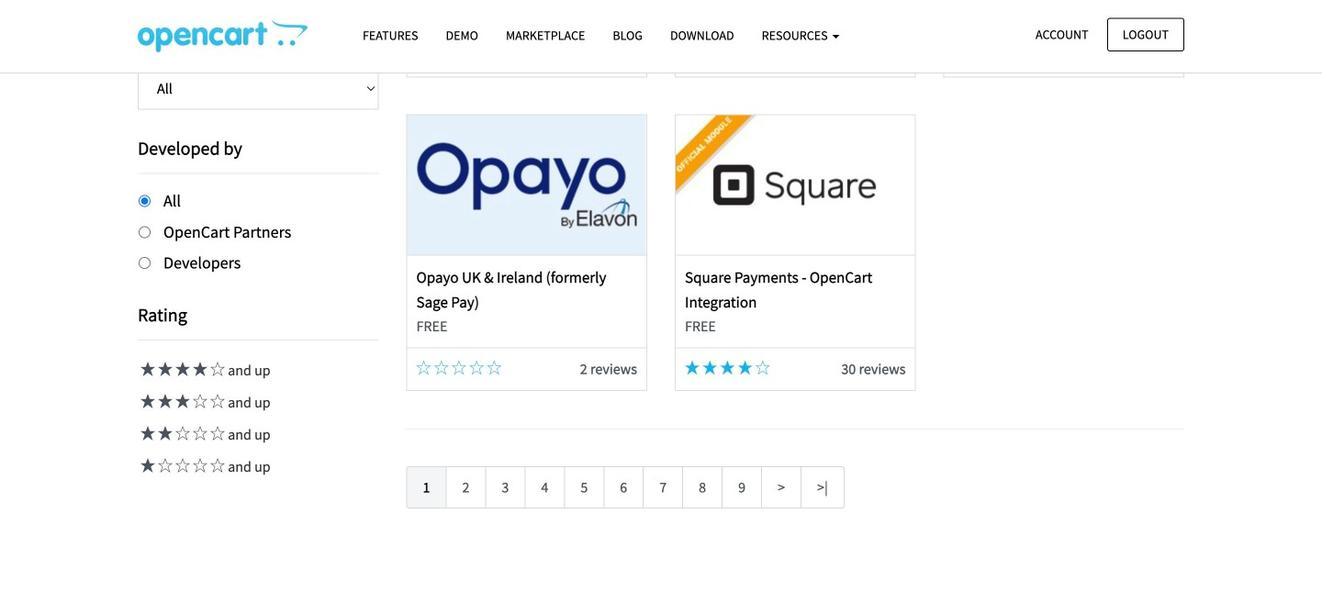 Task type: describe. For each thing, give the bounding box(es) containing it.
square payments - opencart integration image
[[676, 115, 915, 255]]

opayo uk & ireland (formerly sage pay) image
[[408, 115, 646, 255]]



Task type: locate. For each thing, give the bounding box(es) containing it.
star light image
[[703, 361, 718, 375], [721, 361, 735, 375], [738, 361, 753, 375], [138, 362, 155, 377], [155, 362, 173, 377], [173, 362, 190, 377], [190, 362, 208, 377], [138, 426, 155, 441], [138, 458, 155, 473]]

star light o image
[[434, 361, 449, 375], [452, 361, 467, 375], [469, 361, 484, 375], [487, 361, 502, 375], [756, 361, 770, 375], [208, 362, 225, 377], [208, 394, 225, 409]]

None radio
[[139, 195, 151, 207], [139, 226, 151, 238], [139, 195, 151, 207], [139, 226, 151, 238]]

star light o image
[[417, 361, 431, 375], [190, 394, 208, 409], [173, 426, 190, 441], [190, 426, 208, 441], [208, 426, 225, 441], [155, 458, 173, 473], [173, 458, 190, 473], [190, 458, 208, 473], [208, 458, 225, 473]]

star light image
[[685, 361, 700, 375], [138, 394, 155, 409], [155, 394, 173, 409], [173, 394, 190, 409], [155, 426, 173, 441]]

opencart extensions image
[[138, 19, 308, 52]]

None radio
[[139, 257, 151, 269]]



Task type: vqa. For each thing, say whether or not it's contained in the screenshot.
LOKKISONA
no



